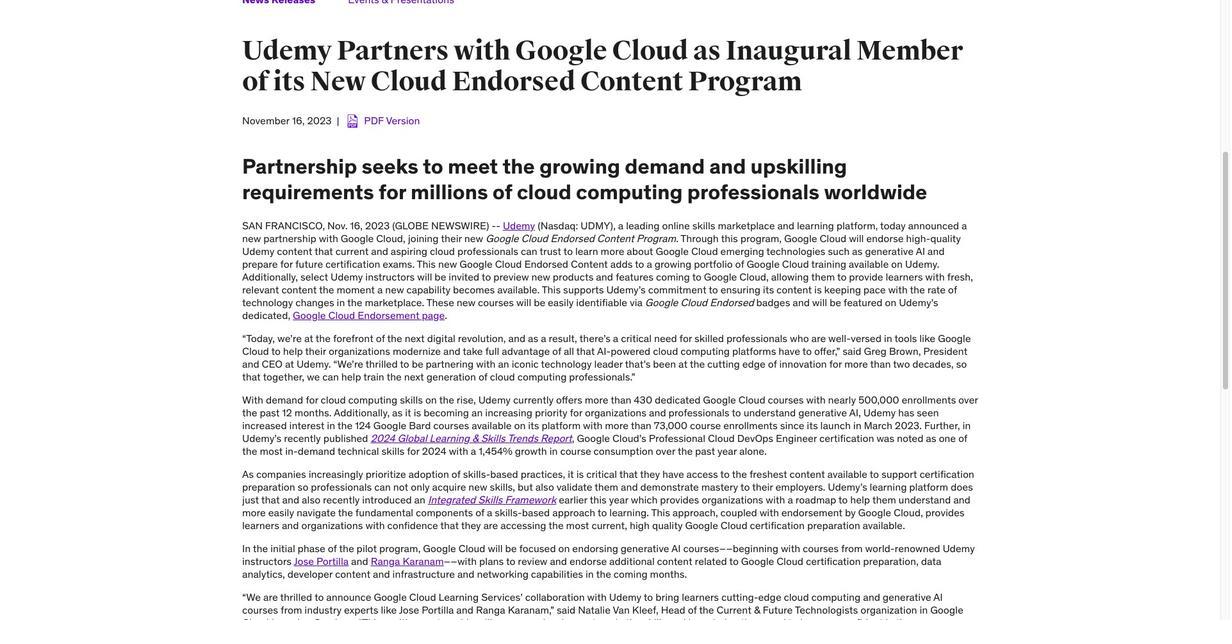 Task type: describe. For each thing, give the bounding box(es) containing it.
udemy's inside with demand for cloud computing skills on the rise, udemy currently offers more than 430 dedicated google cloud courses with nearly 500,000 enrollments over the past 12 months. additionally, as it is becoming an increasing priority for organizations and professionals to understand generative ai, udemy has seen increased interest in the 124 google bard courses available on its platform with more than 73,000 course enrollments since its launch in march 2023. further, in udemy's recently published
[[242, 432, 282, 445]]

that inside . through this program, google cloud will endorse high-quality udemy content that current and aspiring cloud professionals can trust to learn more about google cloud emerging technologies such as generative ai and prepare for future certification exams. this new google cloud endorsed content adds to a growing portfolio of google cloud training available on udemy. additionally, select udemy instructors will be invited to preview new products and features coming to google cloud, allowing them to provide learners with fresh, relevant content the moment a new capability becomes available. this supports udemy's commitment to ensuring its content is keeping pace with the rate of technology changes in the marketplace. these new courses will be easily identifiable via
[[315, 245, 333, 258]]

like inside "we are thrilled to announce google cloud learning services' collaboration with udemy to bring learners cutting-edge cloud computing and generative ai courses from industry experts like jose portilla and ranga karanam," said natalie van kleef, head of the current & future technologists organization in google cloud learning services. "this exciting partnership will empower developers to gain the skills and knowledge they need to become confident in these n
[[381, 604, 397, 617]]

0 vertical spatial help
[[283, 345, 303, 358]]

the up access
[[678, 445, 693, 458]]

adds
[[611, 258, 633, 271]]

is inside with demand for cloud computing skills on the rise, udemy currently offers more than 430 dedicated google cloud courses with nearly 500,000 enrollments over the past 12 months. additionally, as it is becoming an increasing priority for organizations and professionals to understand generative ai, udemy has seen increased interest in the 124 google bard courses available on its platform with more than 73,000 course enrollments since its launch in march 2023. further, in udemy's recently published
[[414, 406, 421, 419]]

most inside earlier this year which provides organizations with a roadmap to help them understand and more easily navigate the fundamental components of a skills-based approach to learning. this approach, coupled with endorsement by google cloud, provides learners and organizations with confidence that they are accessing the most current, high quality google cloud certification preparation available.
[[566, 519, 589, 532]]

marketplace
[[718, 219, 775, 232]]

and up iconic
[[509, 332, 526, 345]]

0 vertical spatial skills
[[481, 432, 506, 445]]

1 vertical spatial content
[[597, 232, 634, 245]]

1 vertical spatial learning
[[439, 591, 479, 604]]

prioritize
[[366, 468, 406, 481]]

to down portfolio
[[709, 283, 718, 296]]

take
[[463, 345, 483, 358]]

to right "invited"
[[482, 271, 491, 283]]

kleef,
[[633, 604, 659, 617]]

emerging
[[721, 245, 765, 258]]

industry
[[305, 604, 342, 617]]

with inside (nasdaq: udmy), a leading online skills marketplace and learning platform, today announced a new partnership with google cloud, joining their new
[[319, 232, 338, 245]]

the left forefront
[[316, 332, 331, 345]]

and down pilot
[[373, 568, 390, 581]]

more inside . through this program, google cloud will endorse high-quality udemy content that current and aspiring cloud professionals can trust to learn more about google cloud emerging technologies such as generative ai and prepare for future certification exams. this new google cloud endorsed content adds to a growing portfolio of google cloud training available on udemy. additionally, select udemy instructors will be invited to preview new products and features coming to google cloud, allowing them to provide learners with fresh, relevant content the moment a new capability becomes available. this supports udemy's commitment to ensuring its content is keeping pace with the rate of technology changes in the marketplace. these new courses will be easily identifiable via
[[601, 245, 625, 258]]

0 vertical spatial next
[[405, 332, 425, 345]]

organizations up phase
[[302, 519, 363, 532]]

karanam
[[403, 555, 444, 568]]

certification inside . through this program, google cloud will endorse high-quality udemy content that current and aspiring cloud professionals can trust to learn more about google cloud emerging technologies such as generative ai and prepare for future certification exams. this new google cloud endorsed content adds to a growing portfolio of google cloud training available on udemy. additionally, select udemy instructors will be invited to preview new products and features coming to google cloud, allowing them to provide learners with fresh, relevant content the moment a new capability becomes available. this supports udemy's commitment to ensuring its content is keeping pace with the rate of technology changes in the marketplace. these new courses will be easily identifiable via
[[326, 258, 380, 271]]

and down san francisco, nov.  16, 2023  (globe newswire) -- udemy
[[371, 245, 388, 258]]

page
[[422, 309, 445, 322]]

2 vertical spatial than
[[631, 419, 652, 432]]

the left cutting
[[690, 358, 705, 371]]

to right the related
[[730, 555, 739, 568]]

2 vertical spatial learning
[[272, 617, 312, 621]]

of up ensuring
[[736, 258, 745, 271]]

partnering
[[426, 358, 474, 371]]

them inside . through this program, google cloud will endorse high-quality udemy content that current and aspiring cloud professionals can trust to learn more about google cloud emerging technologies such as generative ai and prepare for future certification exams. this new google cloud endorsed content adds to a growing portfolio of google cloud training available on udemy. additionally, select udemy instructors will be invited to preview new products and features coming to google cloud, allowing them to provide learners with fresh, relevant content the moment a new capability becomes available. this supports udemy's commitment to ensuring its content is keeping pace with the rate of technology changes in the marketplace. these new courses will be easily identifiable via
[[812, 271, 835, 283]]

as inside . through this program, google cloud will endorse high-quality udemy content that current and aspiring cloud professionals can trust to learn more about google cloud emerging technologies such as generative ai and prepare for future certification exams. this new google cloud endorsed content adds to a growing portfolio of google cloud training available on udemy. additionally, select udemy instructors will be invited to preview new products and features coming to google cloud, allowing them to provide learners with fresh, relevant content the moment a new capability becomes available. this supports udemy's commitment to ensuring its content is keeping pace with the rate of technology changes in the marketplace. these new courses will be easily identifiable via
[[853, 245, 863, 258]]

for down we
[[306, 394, 318, 406]]

an inside with demand for cloud computing skills on the rise, udemy currently offers more than 430 dedicated google cloud courses with nearly 500,000 enrollments over the past 12 months. additionally, as it is becoming an increasing priority for organizations and professionals to understand generative ai, udemy has seen increased interest in the 124 google bard courses available on its platform with more than 73,000 course enrollments since its launch in march 2023. further, in udemy's recently published
[[472, 406, 483, 419]]

0 vertical spatial learning
[[430, 432, 470, 445]]

requirements
[[242, 179, 374, 205]]

skills,
[[490, 481, 516, 494]]

jose portilla and ranga karanam
[[294, 555, 444, 568]]

alone.
[[740, 445, 767, 458]]

inaugural
[[726, 35, 852, 67]]

available inside . through this program, google cloud will endorse high-quality udemy content that current and aspiring cloud professionals can trust to learn more about google cloud emerging technologies such as generative ai and prepare for future certification exams. this new google cloud endorsed content adds to a growing portfolio of google cloud training available on udemy. additionally, select udemy instructors will be invited to preview new products and features coming to google cloud, allowing them to provide learners with fresh, relevant content the moment a new capability becomes available. this supports udemy's commitment to ensuring its content is keeping pace with the rate of technology changes in the marketplace. these new courses will be easily identifiable via
[[849, 258, 889, 271]]

consumption
[[594, 445, 654, 458]]

can inside as companies increasingly prioritize adoption of skills-based practices, it is critical that they have access to the freshest content available to support certification preparation so professionals can not only acquire new skills, but also validate them and demonstrate mastery to their employers. udemy's learning platform does just that and also recently introduced an
[[375, 481, 391, 494]]

marketplace.
[[365, 296, 425, 309]]

platform inside as companies increasingly prioritize adoption of skills-based practices, it is critical that they have access to the freshest content available to support certification preparation so professionals can not only acquire new skills, but also validate them and demonstrate mastery to their employers. udemy's learning platform does just that and also recently introduced an
[[910, 481, 949, 494]]

courses down rise,
[[434, 419, 469, 432]]

report
[[541, 432, 572, 445]]

review
[[518, 555, 548, 568]]

in right 'organization' on the bottom
[[920, 604, 928, 617]]

new down 'exams.' at the left top of the page
[[385, 283, 404, 296]]

high
[[630, 519, 650, 532]]

since
[[781, 419, 805, 432]]

cloud inside ––with plans to review and endorse additional content related to google cloud certification preparation, data analytics, developer content and infrastructure and networking capabilities in the coming months.
[[777, 555, 804, 568]]

to left bring
[[644, 591, 653, 604]]

be inside badges and will be featured on udemy's dedicated,
[[830, 296, 842, 309]]

featured
[[844, 296, 883, 309]]

the right gain on the bottom of the page
[[626, 617, 641, 621]]

generative inside with demand for cloud computing skills on the rise, udemy currently offers more than 430 dedicated google cloud courses with nearly 500,000 enrollments over the past 12 months. additionally, as it is becoming an increasing priority for organizations and professionals to understand generative ai, udemy has seen increased interest in the 124 google bard courses available on its platform with more than 73,000 course enrollments since its launch in march 2023. further, in udemy's recently published
[[799, 406, 847, 419]]

a right announced
[[962, 219, 968, 232]]

decades,
[[913, 358, 954, 371]]

the down endorsement
[[387, 332, 402, 345]]

that right just
[[261, 494, 280, 506]]

73,000
[[654, 419, 688, 432]]

will left 'today'
[[849, 232, 864, 245]]

san
[[242, 219, 263, 232]]

so inside "today, we're at the forefront of the next digital revolution, and as a result, there's a critical need for skilled professionals who are well-versed in tools like google cloud to help their organizations modernize and take full advantage of all that ai-powered cloud computing platforms have to offer," said greg brown, president and ceo at udemy. "we're thrilled to be partnering with an iconic technology leader that's been at the cutting edge of innovation for more than two decades, so that together, we can help train the next generation of cloud computing professionals."
[[957, 358, 967, 371]]

rise,
[[457, 394, 476, 406]]

1 vertical spatial enrollments
[[724, 419, 778, 432]]

products
[[553, 271, 594, 283]]

from inside "we are thrilled to announce google cloud learning services' collaboration with udemy to bring learners cutting-edge cloud computing and generative ai courses from industry experts like jose portilla and ranga karanam," said natalie van kleef, head of the current & future technologists organization in google cloud learning services. "this exciting partnership will empower developers to gain the skills and knowledge they need to become confident in these n
[[281, 604, 302, 617]]

more up consumption
[[605, 419, 629, 432]]

badges
[[757, 296, 791, 309]]

course inside , google cloud's professional cloud devops engineer certification was noted as one of the most in-demand technical skills for 2024 with a 1,454% growth in course consumption over the past year alone.
[[561, 445, 592, 458]]

for inside , google cloud's professional cloud devops engineer certification was noted as one of the most in-demand technical skills for 2024 with a 1,454% growth in course consumption over the past year alone.
[[407, 445, 420, 458]]

newswire)
[[431, 219, 489, 232]]

critical inside as companies increasingly prioritize adoption of skills-based practices, it is critical that they have access to the freshest content available to support certification preparation so professionals can not only acquire new skills, but also validate them and demonstrate mastery to their employers. udemy's learning platform does just that and also recently introduced an
[[587, 468, 617, 481]]

based inside as companies increasingly prioritize adoption of skills-based practices, it is critical that they have access to the freshest content available to support certification preparation so professionals can not only acquire new skills, but also validate them and demonstrate mastery to their employers. udemy's learning platform does just that and also recently introduced an
[[491, 468, 518, 481]]

cloud inside in the initial phase of the pilot program, google cloud will be focused on endorsing generative ai courses––beginning with courses from world-renowned udemy instructors
[[459, 542, 486, 555]]

organization
[[861, 604, 918, 617]]

and up confident
[[864, 591, 881, 604]]

to right train
[[400, 358, 409, 371]]

trends
[[508, 432, 538, 445]]

navigate
[[297, 506, 336, 519]]

based inside earlier this year which provides organizations with a roadmap to help them understand and more easily navigate the fundamental components of a skills-based approach to learning. this approach, coupled with endorsement by google cloud, provides learners and organizations with confidence that they are accessing the most current, high quality google cloud certification preparation available.
[[522, 506, 550, 519]]

will right 'exams.' at the left top of the page
[[417, 271, 432, 283]]

courses up since
[[768, 394, 804, 406]]

confident
[[840, 617, 884, 621]]

0 vertical spatial jose
[[294, 555, 314, 568]]

san francisco, nov.  16, 2023  (globe newswire) -- udemy
[[242, 219, 535, 232]]

learning inside (nasdaq: udmy), a leading online skills marketplace and learning platform, today announced a new partnership with google cloud, joining their new
[[797, 219, 835, 232]]

computing up currently
[[518, 371, 567, 383]]

are inside "we are thrilled to announce google cloud learning services' collaboration with udemy to bring learners cutting-edge cloud computing and generative ai courses from industry experts like jose portilla and ranga karanam," said natalie van kleef, head of the current & future technologists organization in google cloud learning services. "this exciting partnership will empower developers to gain the skills and knowledge they need to become confident in these n
[[263, 591, 278, 604]]

have inside "today, we're at the forefront of the next digital revolution, and as a result, there's a critical need for skilled professionals who are well-versed in tools like google cloud to help their organizations modernize and take full advantage of all that ai-powered cloud computing platforms have to offer," said greg brown, president and ceo at udemy. "we're thrilled to be partnering with an iconic technology leader that's been at the cutting edge of innovation for more than two decades, so that together, we can help train the next generation of cloud computing professionals."
[[779, 345, 801, 358]]

0 horizontal spatial at
[[285, 358, 294, 371]]

karanam,"
[[508, 604, 555, 617]]

are inside earlier this year which provides organizations with a roadmap to help them understand and more easily navigate the fundamental components of a skills-based approach to learning. this approach, coupled with endorsement by google cloud, provides learners and organizations with confidence that they are accessing the most current, high quality google cloud certification preparation available.
[[484, 519, 498, 532]]

to right mastery
[[741, 481, 750, 494]]

and down one
[[954, 494, 971, 506]]

1 horizontal spatial also
[[536, 481, 554, 494]]

access
[[687, 468, 718, 481]]

430
[[634, 394, 653, 406]]

new inside as companies increasingly prioritize adoption of skills-based practices, it is critical that they have access to the freshest content available to support certification preparation so professionals can not only acquire new skills, but also validate them and demonstrate mastery to their employers. udemy's learning platform does just that and also recently introduced an
[[469, 481, 488, 494]]

cloud's
[[613, 432, 647, 445]]

renowned
[[895, 542, 941, 555]]

edge inside "today, we're at the forefront of the next digital revolution, and as a result, there's a critical need for skilled professionals who are well-versed in tools like google cloud to help their organizations modernize and take full advantage of all that ai-powered cloud computing platforms have to offer," said greg brown, president and ceo at udemy. "we're thrilled to be partnering with an iconic technology leader that's been at the cutting edge of innovation for more than two decades, so that together, we can help train the next generation of cloud computing professionals."
[[743, 358, 766, 371]]

meet
[[448, 153, 498, 179]]

1 vertical spatial skills
[[478, 494, 503, 506]]

udmy),
[[581, 219, 616, 232]]

does
[[951, 481, 974, 494]]

and left ceo
[[242, 358, 259, 371]]

pilot
[[357, 542, 377, 555]]

be left supports
[[534, 296, 546, 309]]

the left rate
[[910, 283, 926, 296]]

cloud down full
[[490, 371, 515, 383]]

and down companies
[[282, 494, 300, 506]]

integrated skills framework link
[[428, 494, 557, 506]]

millions
[[411, 179, 488, 205]]

an inside as companies increasingly prioritize adoption of skills-based practices, it is critical that they have access to the freshest content available to support certification preparation so professionals can not only acquire new skills, but also validate them and demonstrate mastery to their employers. udemy's learning platform does just that and also recently introduced an
[[414, 494, 426, 506]]

that inside earlier this year which provides organizations with a roadmap to help them understand and more easily navigate the fundamental components of a skills-based approach to learning. this approach, coupled with endorsement by google cloud, provides learners and organizations with confidence that they are accessing the most current, high quality google cloud certification preparation available.
[[441, 519, 459, 532]]

cloud, inside . through this program, google cloud will endorse high-quality udemy content that current and aspiring cloud professionals can trust to learn more about google cloud emerging technologies such as generative ai and prepare for future certification exams. this new google cloud endorsed content adds to a growing portfolio of google cloud training available on udemy. additionally, select udemy instructors will be invited to preview new products and features coming to google cloud, allowing them to provide learners with fresh, relevant content the moment a new capability becomes available. this supports udemy's commitment to ensuring its content is keeping pace with the rate of technology changes in the marketplace. these new courses will be easily identifiable via
[[740, 271, 769, 283]]

they inside "we are thrilled to announce google cloud learning services' collaboration with udemy to bring learners cutting-edge cloud computing and generative ai courses from industry experts like jose portilla and ranga karanam," said natalie van kleef, head of the current & future technologists organization in google cloud learning services. "this exciting partnership will empower developers to gain the skills and knowledge they need to become confident in these n
[[741, 617, 761, 621]]

to right the roadmap
[[839, 494, 848, 506]]

the right in
[[253, 542, 268, 555]]

member
[[857, 35, 963, 67]]

cloud inside , google cloud's professional cloud devops engineer certification was noted as one of the most in-demand technical skills for 2024 with a 1,454% growth in course consumption over the past year alone.
[[708, 432, 735, 445]]

professional
[[649, 432, 706, 445]]

professionals inside partnership seeks to meet the growing demand and upskilling requirements for millions of cloud computing professionals worldwide
[[688, 179, 820, 205]]

understand inside earlier this year which provides organizations with a roadmap to help them understand and more easily navigate the fundamental components of a skills-based approach to learning. this approach, coupled with endorsement by google cloud, provides learners and organizations with confidence that they are accessing the most current, high quality google cloud certification preparation available.
[[899, 494, 951, 506]]

to right access
[[721, 468, 730, 481]]

the right "navigate"
[[338, 506, 353, 519]]

1 horizontal spatial at
[[304, 332, 313, 345]]

that right all
[[577, 345, 595, 358]]

platform inside with demand for cloud computing skills on the rise, udemy currently offers more than 430 dedicated google cloud courses with nearly 500,000 enrollments over the past 12 months. additionally, as it is becoming an increasing priority for organizations and professionals to understand generative ai, udemy has seen increased interest in the 124 google bard courses available on its platform with more than 73,000 course enrollments since its launch in march 2023. further, in udemy's recently published
[[542, 419, 581, 432]]

0 horizontal spatial also
[[302, 494, 321, 506]]

as inside with demand for cloud computing skills on the rise, udemy currently offers more than 430 dedicated google cloud courses with nearly 500,000 enrollments over the past 12 months. additionally, as it is becoming an increasing priority for organizations and professionals to understand generative ai, udemy has seen increased interest in the 124 google bard courses available on its platform with more than 73,000 course enrollments since its launch in march 2023. further, in udemy's recently published
[[392, 406, 403, 419]]

content down future
[[282, 283, 317, 296]]

the up focused
[[549, 519, 564, 532]]

fresh,
[[948, 271, 974, 283]]

to right plans
[[506, 555, 516, 568]]

to left the become
[[789, 617, 798, 621]]

jose portilla link
[[294, 555, 349, 568]]

content down technologies
[[777, 283, 812, 296]]

to up together,
[[271, 345, 281, 358]]

dedicated,
[[242, 309, 291, 322]]

edge inside "we are thrilled to announce google cloud learning services' collaboration with udemy to bring learners cutting-edge cloud computing and generative ai courses from industry experts like jose portilla and ranga karanam," said natalie van kleef, head of the current & future technologists organization in google cloud learning services. "this exciting partnership will empower developers to gain the skills and knowledge they need to become confident in these n
[[759, 591, 782, 604]]

the left pilot
[[339, 542, 354, 555]]

to up google cloud endorsed
[[693, 271, 702, 283]]

well-
[[829, 332, 851, 345]]

portfolio
[[694, 258, 733, 271]]

udemy's inside . through this program, google cloud will endorse high-quality udemy content that current and aspiring cloud professionals can trust to learn more about google cloud emerging technologies such as generative ai and prepare for future certification exams. this new google cloud endorsed content adds to a growing portfolio of google cloud training available on udemy. additionally, select udemy instructors will be invited to preview new products and features coming to google cloud, allowing them to provide learners with fresh, relevant content the moment a new capability becomes available. this supports udemy's commitment to ensuring its content is keeping pace with the rate of technology changes in the marketplace. these new courses will be easily identifiable via
[[607, 283, 646, 296]]

be inside in the initial phase of the pilot program, google cloud will be focused on endorsing generative ai courses––beginning with courses from world-renowned udemy instructors
[[505, 542, 517, 555]]

pdf version
[[364, 114, 420, 127]]

google inside , google cloud's professional cloud devops engineer certification was noted as one of the most in-demand technical skills for 2024 with a 1,454% growth in course consumption over the past year alone.
[[577, 432, 610, 445]]

demand inside , google cloud's professional cloud devops engineer certification was noted as one of the most in-demand technical skills for 2024 with a 1,454% growth in course consumption over the past year alone.
[[298, 445, 335, 458]]

for left skilled
[[680, 332, 692, 345]]

global
[[398, 432, 427, 445]]

1 horizontal spatial this
[[542, 283, 561, 296]]

preview
[[494, 271, 529, 283]]

integrated skills framework
[[428, 494, 557, 506]]

professionals."
[[569, 371, 636, 383]]

with inside , google cloud's professional cloud devops engineer certification was noted as one of the most in-demand technical skills for 2024 with a 1,454% growth in course consumption over the past year alone.
[[449, 445, 469, 458]]

organizations down access
[[702, 494, 764, 506]]

not
[[393, 481, 409, 494]]

0 vertical spatial &
[[472, 432, 479, 445]]

and left take
[[444, 345, 461, 358]]

the left moment
[[319, 283, 334, 296]]

and up learning.
[[621, 481, 638, 494]]

in inside "today, we're at the forefront of the next digital revolution, and as a result, there's a critical need for skilled professionals who are well-versed in tools like google cloud to help their organizations modernize and take full advantage of all that ai-powered cloud computing platforms have to offer," said greg brown, president and ceo at udemy. "we're thrilled to be partnering with an iconic technology leader that's been at the cutting edge of innovation for more than two decades, so that together, we can help train the next generation of cloud computing professionals."
[[884, 332, 893, 345]]

to right adds
[[635, 258, 645, 271]]

to down developer
[[315, 591, 324, 604]]

1 horizontal spatial provides
[[926, 506, 965, 519]]

fundamental
[[356, 506, 414, 519]]

more inside "today, we're at the forefront of the next digital revolution, and as a result, there's a critical need for skilled professionals who are well-versed in tools like google cloud to help their organizations modernize and take full advantage of all that ai-powered cloud computing platforms have to offer," said greg brown, president and ceo at udemy. "we're thrilled to be partnering with an iconic technology leader that's been at the cutting edge of innovation for more than two decades, so that together, we can help train the next generation of cloud computing professionals."
[[845, 358, 868, 371]]

of right rate
[[949, 283, 958, 296]]

of left innovation
[[768, 358, 777, 371]]

2 horizontal spatial at
[[679, 358, 688, 371]]

on inside badges and will be featured on udemy's dedicated,
[[885, 296, 897, 309]]

1 vertical spatial next
[[404, 371, 424, 383]]

additionally, inside . through this program, google cloud will endorse high-quality udemy content that current and aspiring cloud professionals can trust to learn more about google cloud emerging technologies such as generative ai and prepare for future certification exams. this new google cloud endorsed content adds to a growing portfolio of google cloud training available on udemy. additionally, select udemy instructors will be invited to preview new products and features coming to google cloud, allowing them to provide learners with fresh, relevant content the moment a new capability becomes available. this supports udemy's commitment to ensuring its content is keeping pace with the rate of technology changes in the marketplace. these new courses will be easily identifiable via
[[242, 271, 298, 283]]

for right priority
[[570, 406, 583, 419]]

tools
[[895, 332, 918, 345]]

the inside ––with plans to review and endorse additional content related to google cloud certification preparation, data analytics, developer content and infrastructure and networking capabilities in the coming months.
[[596, 568, 612, 581]]

with inside "today, we're at the forefront of the next digital revolution, and as a result, there's a critical need for skilled professionals who are well-versed in tools like google cloud to help their organizations modernize and take full advantage of all that ai-powered cloud computing platforms have to offer," said greg brown, president and ceo at udemy. "we're thrilled to be partnering with an iconic technology leader that's been at the cutting edge of innovation for more than two decades, so that together, we can help train the next generation of cloud computing professionals."
[[476, 358, 496, 371]]

cloud inside earlier this year which provides organizations with a roadmap to help them understand and more easily navigate the fundamental components of a skills-based approach to learning. this approach, coupled with endorsement by google cloud, provides learners and organizations with confidence that they are accessing the most current, high quality google cloud certification preparation available.
[[721, 519, 748, 532]]

professionals inside as companies increasingly prioritize adoption of skills-based practices, it is critical that they have access to the freshest content available to support certification preparation so professionals can not only acquire new skills, but also validate them and demonstrate mastery to their employers. udemy's learning platform does just that and also recently introduced an
[[311, 481, 372, 494]]

cloud right that's
[[653, 345, 678, 358]]

with inside "we are thrilled to announce google cloud learning services' collaboration with udemy to bring learners cutting-edge cloud computing and generative ai courses from industry experts like jose portilla and ranga karanam," said natalie van kleef, head of the current & future technologists organization in google cloud learning services. "this exciting partnership will empower developers to gain the skills and knowledge they need to become confident in these n
[[588, 591, 607, 604]]

of inside , google cloud's professional cloud devops engineer certification was noted as one of the most in-demand technical skills for 2024 with a 1,454% growth in course consumption over the past year alone.
[[959, 432, 968, 445]]

said inside "today, we're at the forefront of the next digital revolution, and as a result, there's a critical need for skilled professionals who are well-versed in tools like google cloud to help their organizations modernize and take full advantage of all that ai-powered cloud computing platforms have to offer," said greg brown, president and ceo at udemy. "we're thrilled to be partnering with an iconic technology leader that's been at the cutting edge of innovation for more than two decades, so that together, we can help train the next generation of cloud computing professionals."
[[843, 345, 862, 358]]

them inside earlier this year which provides organizations with a roadmap to help them understand and more easily navigate the fundamental components of a skills-based approach to learning. this approach, coupled with endorsement by google cloud, provides learners and organizations with confidence that they are accessing the most current, high quality google cloud certification preparation available.
[[873, 494, 897, 506]]

new up prepare
[[242, 232, 261, 245]]

of down endorsement
[[376, 332, 385, 345]]

future
[[295, 258, 323, 271]]

versed
[[851, 332, 882, 345]]

of inside earlier this year which provides organizations with a roadmap to help them understand and more easily navigate the fundamental components of a skills-based approach to learning. this approach, coupled with endorsement by google cloud, provides learners and organizations with confidence that they are accessing the most current, high quality google cloud certification preparation available.
[[476, 506, 485, 519]]

such
[[828, 245, 850, 258]]

a right adds
[[647, 258, 653, 271]]

more inside earlier this year which provides organizations with a roadmap to help them understand and more easily navigate the fundamental components of a skills-based approach to learning. this approach, coupled with endorsement by google cloud, provides learners and organizations with confidence that they are accessing the most current, high quality google cloud certification preparation available.
[[242, 506, 266, 519]]

and right review
[[550, 555, 567, 568]]

the left 124 on the left
[[338, 419, 353, 432]]

need inside "we are thrilled to announce google cloud learning services' collaboration with udemy to bring learners cutting-edge cloud computing and generative ai courses from industry experts like jose portilla and ranga karanam," said natalie van kleef, head of the current & future technologists organization in google cloud learning services. "this exciting partnership will empower developers to gain the skills and knowledge they need to become confident in these n
[[764, 617, 787, 621]]

and down bring
[[669, 617, 686, 621]]

new down trust
[[532, 271, 551, 283]]

new up the capability
[[438, 258, 457, 271]]

in right interest
[[327, 419, 335, 432]]

cloud inside with demand for cloud computing skills on the rise, udemy currently offers more than 430 dedicated google cloud courses with nearly 500,000 enrollments over the past 12 months. additionally, as it is becoming an increasing priority for organizations and professionals to understand generative ai, udemy has seen increased interest in the 124 google bard courses available on its platform with more than 73,000 course enrollments since its launch in march 2023. further, in udemy's recently published
[[739, 394, 766, 406]]

1 horizontal spatial help
[[342, 371, 361, 383]]

and left 'services''
[[457, 604, 474, 617]]

0 horizontal spatial portilla
[[317, 555, 349, 568]]

and up announce at bottom
[[351, 555, 368, 568]]

and up identifiable
[[596, 271, 614, 283]]

as inside , google cloud's professional cloud devops engineer certification was noted as one of the most in-demand technical skills for 2024 with a 1,454% growth in course consumption over the past year alone.
[[926, 432, 937, 445]]

van
[[613, 604, 630, 617]]

will inside in the initial phase of the pilot program, google cloud will be focused on endorsing generative ai courses––beginning with courses from world-renowned udemy instructors
[[488, 542, 503, 555]]

(nasdaq: udmy), a leading online skills marketplace and learning platform, today announced a new partnership with google cloud, joining their new
[[242, 219, 968, 245]]

its down currently
[[528, 419, 540, 432]]

high-
[[907, 232, 931, 245]]

upskilling
[[751, 153, 848, 179]]

jose inside "we are thrilled to announce google cloud learning services' collaboration with udemy to bring learners cutting-edge cloud computing and generative ai courses from industry experts like jose portilla and ranga karanam," said natalie van kleef, head of the current & future technologists organization in google cloud learning services. "this exciting partnership will empower developers to gain the skills and knowledge they need to become confident in these n
[[399, 604, 419, 617]]

124
[[355, 419, 371, 432]]

by
[[845, 506, 856, 519]]

1 vertical spatial .
[[445, 309, 448, 322]]

1 vertical spatial 16,
[[350, 219, 363, 232]]

the up as at the left bottom of the page
[[242, 445, 257, 458]]

cloud inside . through this program, google cloud will endorse high-quality udemy content that current and aspiring cloud professionals can trust to learn more about google cloud emerging technologies such as generative ai and prepare for future certification exams. this new google cloud endorsed content adds to a growing portfolio of google cloud training available on udemy. additionally, select udemy instructors will be invited to preview new products and features coming to google cloud, allowing them to provide learners with fresh, relevant content the moment a new capability becomes available. this supports udemy's commitment to ensuring its content is keeping pace with the rate of technology changes in the marketplace. these new courses will be easily identifiable via
[[430, 245, 455, 258]]

commitment
[[649, 283, 707, 296]]

google inside udemy partners with google cloud as inaugural member of its new cloud endorsed content program
[[515, 35, 607, 67]]

udemy. inside "today, we're at the forefront of the next digital revolution, and as a result, there's a critical need for skilled professionals who are well-versed in tools like google cloud to help their organizations modernize and take full advantage of all that ai-powered cloud computing platforms have to offer," said greg brown, president and ceo at udemy. "we're thrilled to be partnering with an iconic technology leader that's been at the cutting edge of innovation for more than two decades, so that together, we can help train the next generation of cloud computing professionals."
[[297, 358, 331, 371]]

of left all
[[553, 345, 562, 358]]

that up with
[[242, 371, 261, 383]]

udemy. inside . through this program, google cloud will endorse high-quality udemy content that current and aspiring cloud professionals can trust to learn more about google cloud emerging technologies such as generative ai and prepare for future certification exams. this new google cloud endorsed content adds to a growing portfolio of google cloud training available on udemy. additionally, select udemy instructors will be invited to preview new products and features coming to google cloud, allowing them to provide learners with fresh, relevant content the moment a new capability becomes available. this supports udemy's commitment to ensuring its content is keeping pace with the rate of technology changes in the marketplace. these new courses will be easily identifiable via
[[906, 258, 940, 271]]

and left plans
[[458, 568, 475, 581]]

are inside "today, we're at the forefront of the next digital revolution, and as a result, there's a critical need for skilled professionals who are well-versed in tools like google cloud to help their organizations modernize and take full advantage of all that ai-powered cloud computing platforms have to offer," said greg brown, president and ceo at udemy. "we're thrilled to be partnering with an iconic technology leader that's been at the cutting edge of innovation for more than two decades, so that together, we can help train the next generation of cloud computing professionals."
[[812, 332, 826, 345]]

will inside badges and will be featured on udemy's dedicated,
[[813, 296, 828, 309]]

to left offer," at bottom right
[[803, 345, 812, 358]]

a left the roadmap
[[788, 494, 794, 506]]

that down consumption
[[620, 468, 638, 481]]

and down announced
[[928, 245, 945, 258]]

(globe
[[392, 219, 429, 232]]

professionals inside with demand for cloud computing skills on the rise, udemy currently offers more than 430 dedicated google cloud courses with nearly 500,000 enrollments over the past 12 months. additionally, as it is becoming an increasing priority for organizations and professionals to understand generative ai, udemy has seen increased interest in the 124 google bard courses available on its platform with more than 73,000 course enrollments since its launch in march 2023. further, in udemy's recently published
[[669, 406, 730, 419]]

2024 global learning & skills trends report link
[[371, 432, 572, 445]]

version
[[386, 114, 420, 127]]

leader
[[595, 358, 623, 371]]

new up "invited"
[[465, 232, 483, 245]]

1 horizontal spatial enrollments
[[902, 394, 957, 406]]

portilla inside "we are thrilled to announce google cloud learning services' collaboration with udemy to bring learners cutting-edge cloud computing and generative ai courses from industry experts like jose portilla and ranga karanam," said natalie van kleef, head of the current & future technologists organization in google cloud learning services. "this exciting partnership will empower developers to gain the skills and knowledge they need to become confident in these n
[[422, 604, 454, 617]]

on up bard
[[426, 394, 437, 406]]

additional
[[610, 555, 655, 568]]

0 horizontal spatial program
[[637, 232, 676, 245]]

in left march
[[854, 419, 862, 432]]

with inside in the initial phase of the pilot program, google cloud will be focused on endorsing generative ai courses––beginning with courses from world-renowned udemy instructors
[[781, 542, 801, 555]]

content left the related
[[657, 555, 693, 568]]

the left current
[[699, 604, 715, 617]]

but
[[518, 481, 533, 494]]

content down francisco,
[[277, 245, 312, 258]]

components
[[416, 506, 473, 519]]

november
[[242, 114, 290, 127]]

recently inside with demand for cloud computing skills on the rise, udemy currently offers more than 430 dedicated google cloud courses with nearly 500,000 enrollments over the past 12 months. additionally, as it is becoming an increasing priority for organizations and professionals to understand generative ai, udemy has seen increased interest in the 124 google bard courses available on its platform with more than 73,000 course enrollments since its launch in march 2023. further, in udemy's recently published
[[284, 432, 321, 445]]

ai inside . through this program, google cloud will endorse high-quality udemy content that current and aspiring cloud professionals can trust to learn more about google cloud emerging technologies such as generative ai and prepare for future certification exams. this new google cloud endorsed content adds to a growing portfolio of google cloud training available on udemy. additionally, select udemy instructors will be invited to preview new products and features coming to google cloud, allowing them to provide learners with fresh, relevant content the moment a new capability becomes available. this supports udemy's commitment to ensuring its content is keeping pace with the rate of technology changes in the marketplace. these new courses will be easily identifiable via
[[916, 245, 926, 258]]

this inside . through this program, google cloud will endorse high-quality udemy content that current and aspiring cloud professionals can trust to learn more about google cloud emerging technologies such as generative ai and prepare for future certification exams. this new google cloud endorsed content adds to a growing portfolio of google cloud training available on udemy. additionally, select udemy instructors will be invited to preview new products and features coming to google cloud, allowing them to provide learners with fresh, relevant content the moment a new capability becomes available. this supports udemy's commitment to ensuring its content is keeping pace with the rate of technology changes in the marketplace. these new courses will be easily identifiable via
[[721, 232, 738, 245]]

natalie
[[578, 604, 611, 617]]

offer,"
[[815, 345, 841, 358]]

currently
[[513, 394, 554, 406]]

partnership inside (nasdaq: udmy), a leading online skills marketplace and learning platform, today announced a new partnership with google cloud, joining their new
[[264, 232, 317, 245]]

2024 inside , google cloud's professional cloud devops engineer certification was noted as one of the most in-demand technical skills for 2024 with a 1,454% growth in course consumption over the past year alone.
[[422, 445, 447, 458]]

and up initial
[[282, 519, 299, 532]]

1 vertical spatial than
[[611, 394, 632, 406]]

content up announce at bottom
[[335, 568, 371, 581]]



Task type: locate. For each thing, give the bounding box(es) containing it.
1 vertical spatial jose
[[399, 604, 419, 617]]

advantage
[[502, 345, 550, 358]]

course inside with demand for cloud computing skills on the rise, udemy currently offers more than 430 dedicated google cloud courses with nearly 500,000 enrollments over the past 12 months. additionally, as it is becoming an increasing priority for organizations and professionals to understand generative ai, udemy has seen increased interest in the 124 google bard courses available on its platform with more than 73,000 course enrollments since its launch in march 2023. further, in udemy's recently published
[[690, 419, 721, 432]]

1 vertical spatial most
[[566, 519, 589, 532]]

platform
[[542, 419, 581, 432], [910, 481, 949, 494]]

1 vertical spatial said
[[557, 604, 576, 617]]

1 horizontal spatial preparation
[[808, 519, 861, 532]]

1 vertical spatial technology
[[541, 358, 592, 371]]

1 vertical spatial 2023
[[365, 219, 390, 232]]

endorsement
[[782, 506, 843, 519]]

0 horizontal spatial they
[[461, 519, 481, 532]]

cloud inside with demand for cloud computing skills on the rise, udemy currently offers more than 430 dedicated google cloud courses with nearly 500,000 enrollments over the past 12 months. additionally, as it is becoming an increasing priority for organizations and professionals to understand generative ai, udemy has seen increased interest in the 124 google bard courses available on its platform with more than 73,000 course enrollments since its launch in march 2023. further, in udemy's recently published
[[321, 394, 346, 406]]

certification inside , google cloud's professional cloud devops engineer certification was noted as one of the most in-demand technical skills for 2024 with a 1,454% growth in course consumption over the past year alone.
[[820, 432, 875, 445]]

it inside with demand for cloud computing skills on the rise, udemy currently offers more than 430 dedicated google cloud courses with nearly 500,000 enrollments over the past 12 months. additionally, as it is becoming an increasing priority for organizations and professionals to understand generative ai, udemy has seen increased interest in the 124 google bard courses available on its platform with more than 73,000 course enrollments since its launch in march 2023. further, in udemy's recently published
[[405, 406, 411, 419]]

to inside partnership seeks to meet the growing demand and upskilling requirements for millions of cloud computing professionals worldwide
[[423, 153, 444, 179]]

technology up "today,
[[242, 296, 293, 309]]

1 horizontal spatial months.
[[650, 568, 687, 581]]

program, down confidence
[[379, 542, 421, 555]]

of inside udemy partners with google cloud as inaugural member of its new cloud endorsed content program
[[242, 65, 268, 98]]

cloud inside partnership seeks to meet the growing demand and upskilling requirements for millions of cloud computing professionals worldwide
[[517, 179, 572, 205]]

learners
[[886, 271, 923, 283], [242, 519, 280, 532], [682, 591, 719, 604]]

said inside "we are thrilled to announce google cloud learning services' collaboration with udemy to bring learners cutting-edge cloud computing and generative ai courses from industry experts like jose portilla and ranga karanam," said natalie van kleef, head of the current & future technologists organization in google cloud learning services. "this exciting partnership will empower developers to gain the skills and knowledge they need to become confident in these n
[[557, 604, 576, 617]]

also down increasingly
[[302, 494, 321, 506]]

seeks
[[362, 153, 419, 179]]

new down "invited"
[[457, 296, 476, 309]]

2 vertical spatial help
[[851, 494, 871, 506]]

0 horizontal spatial ai
[[672, 542, 681, 555]]

instructors inside in the initial phase of the pilot program, google cloud will be focused on endorsing generative ai courses––beginning with courses from world-renowned udemy instructors
[[242, 555, 292, 568]]

and inside (nasdaq: udmy), a leading online skills marketplace and learning platform, today announced a new partnership with google cloud, joining their new
[[778, 219, 795, 232]]

0 vertical spatial recently
[[284, 432, 321, 445]]

1 vertical spatial endorse
[[570, 555, 607, 568]]

2 vertical spatial an
[[414, 494, 426, 506]]

a left result,
[[541, 332, 547, 345]]

0 vertical spatial learning
[[797, 219, 835, 232]]

course up validate
[[561, 445, 592, 458]]

all
[[564, 345, 574, 358]]

2 vertical spatial are
[[263, 591, 278, 604]]

most left in-
[[260, 445, 283, 458]]

at right ceo
[[285, 358, 294, 371]]

we're
[[278, 332, 302, 345]]

1 horizontal spatial learners
[[682, 591, 719, 604]]

2 vertical spatial is
[[577, 468, 584, 481]]

on right focused
[[559, 542, 570, 555]]

freshest
[[750, 468, 788, 481]]

together,
[[263, 371, 305, 383]]

0 horizontal spatial coming
[[614, 568, 648, 581]]

and inside partnership seeks to meet the growing demand and upskilling requirements for millions of cloud computing professionals worldwide
[[710, 153, 746, 179]]

endorsing
[[573, 542, 619, 555]]

cloud up '(nasdaq:'
[[517, 179, 572, 205]]

services.
[[314, 617, 356, 621]]

partnership
[[264, 232, 317, 245], [422, 617, 475, 621]]

them down support
[[873, 494, 897, 506]]

available up the 1,454%
[[472, 419, 512, 432]]

changes
[[296, 296, 334, 309]]

generative up these
[[883, 591, 932, 604]]

to left gain on the bottom of the page
[[593, 617, 602, 621]]

aspiring
[[391, 245, 428, 258]]

cloud, down emerging
[[740, 271, 769, 283]]

0 horizontal spatial help
[[283, 345, 303, 358]]

be
[[435, 271, 446, 283], [534, 296, 546, 309], [830, 296, 842, 309], [412, 358, 424, 371], [505, 542, 517, 555]]

1 horizontal spatial recently
[[323, 494, 360, 506]]

today
[[881, 219, 906, 232]]

in inside ––with plans to review and endorse additional content related to google cloud certification preparation, data analytics, developer content and infrastructure and networking capabilities in the coming months.
[[586, 568, 594, 581]]

cutting-
[[722, 591, 759, 604]]

1 horizontal spatial 2024
[[422, 445, 447, 458]]

easily inside earlier this year which provides organizations with a roadmap to help them understand and more easily navigate the fundamental components of a skills-based approach to learning. this approach, coupled with endorsement by google cloud, provides learners and organizations with confidence that they are accessing the most current, high quality google cloud certification preparation available.
[[268, 506, 294, 519]]

new
[[310, 65, 366, 98]]

1 horizontal spatial are
[[484, 519, 498, 532]]

quality right 'high'
[[653, 519, 683, 532]]

1 vertical spatial learners
[[242, 519, 280, 532]]

phase
[[298, 542, 326, 555]]

certification down 'ai,'
[[820, 432, 875, 445]]

0 vertical spatial 16,
[[292, 114, 305, 127]]

can right we
[[323, 371, 339, 383]]

0 horizontal spatial instructors
[[242, 555, 292, 568]]

endorsed inside . through this program, google cloud will endorse high-quality udemy content that current and aspiring cloud professionals can trust to learn more about google cloud emerging technologies such as generative ai and prepare for future certification exams. this new google cloud endorsed content adds to a growing portfolio of google cloud training available on udemy. additionally, select udemy instructors will be invited to preview new products and features coming to google cloud, allowing them to provide learners with fresh, relevant content the moment a new capability becomes available. this supports udemy's commitment to ensuring its content is keeping pace with the rate of technology changes in the marketplace. these new courses will be easily identifiable via
[[525, 258, 569, 271]]

said left natalie
[[557, 604, 576, 617]]

companies
[[256, 468, 306, 481]]

this right through
[[721, 232, 738, 245]]

0 horizontal spatial based
[[491, 468, 518, 481]]

features
[[616, 271, 654, 283]]

can inside "today, we're at the forefront of the next digital revolution, and as a result, there's a critical need for skilled professionals who are well-versed in tools like google cloud to help their organizations modernize and take full advantage of all that ai-powered cloud computing platforms have to offer," said greg brown, president and ceo at udemy. "we're thrilled to be partnering with an iconic technology leader that's been at the cutting edge of innovation for more than two decades, so that together, we can help train the next generation of cloud computing professionals."
[[323, 371, 339, 383]]

endorse
[[867, 232, 904, 245], [570, 555, 607, 568]]

certification up moment
[[326, 258, 380, 271]]

have right platforms
[[779, 345, 801, 358]]

their inside as companies increasingly prioritize adoption of skills-based practices, it is critical that they have access to the freshest content available to support certification preparation so professionals can not only acquire new skills, but also validate them and demonstrate mastery to their employers. udemy's learning platform does just that and also recently introduced an
[[753, 481, 774, 494]]

new left skills,
[[469, 481, 488, 494]]

computing inside partnership seeks to meet the growing demand and upskilling requirements for millions of cloud computing professionals worldwide
[[576, 179, 683, 205]]

0 horizontal spatial them
[[595, 481, 619, 494]]

next
[[405, 332, 425, 345], [404, 371, 424, 383]]

current,
[[592, 519, 628, 532]]

keeping
[[825, 283, 862, 296]]

skills- inside earlier this year which provides organizations with a roadmap to help them understand and more easily navigate the fundamental components of a skills-based approach to learning. this approach, coupled with endorsement by google cloud, provides learners and organizations with confidence that they are accessing the most current, high quality google cloud certification preparation available.
[[495, 506, 522, 519]]

prepare
[[242, 258, 278, 271]]

experts
[[344, 604, 379, 617]]

technology inside . through this program, google cloud will endorse high-quality udemy content that current and aspiring cloud professionals can trust to learn more about google cloud emerging technologies such as generative ai and prepare for future certification exams. this new google cloud endorsed content adds to a growing portfolio of google cloud training available on udemy. additionally, select udemy instructors will be invited to preview new products and features coming to google cloud, allowing them to provide learners with fresh, relevant content the moment a new capability becomes available. this supports udemy's commitment to ensuring its content is keeping pace with the rate of technology changes in the marketplace. these new courses will be easily identifiable via
[[242, 296, 293, 309]]

as inside "today, we're at the forefront of the next digital revolution, and as a result, there's a critical need for skilled professionals who are well-versed in tools like google cloud to help their organizations modernize and take full advantage of all that ai-powered cloud computing platforms have to offer," said greg brown, president and ceo at udemy. "we're thrilled to be partnering with an iconic technology leader that's been at the cutting edge of innovation for more than two decades, so that together, we can help train the next generation of cloud computing professionals."
[[528, 332, 539, 345]]

computing right been
[[681, 345, 730, 358]]

1 horizontal spatial ai
[[916, 245, 926, 258]]

1 horizontal spatial platform
[[910, 481, 949, 494]]

udemy inside in the initial phase of the pilot program, google cloud will be focused on endorsing generative ai courses––beginning with courses from world-renowned udemy instructors
[[943, 542, 976, 555]]

0 vertical spatial platform
[[542, 419, 581, 432]]

platforms
[[733, 345, 777, 358]]

over up further,
[[959, 394, 979, 406]]

available inside as companies increasingly prioritize adoption of skills-based practices, it is critical that they have access to the freshest content available to support certification preparation so professionals can not only acquire new skills, but also validate them and demonstrate mastery to their employers. udemy's learning platform does just that and also recently introduced an
[[828, 468, 868, 481]]

1 horizontal spatial need
[[764, 617, 787, 621]]

of down full
[[479, 371, 488, 383]]

as
[[242, 468, 254, 481]]

to left "meet"
[[423, 153, 444, 179]]

future
[[763, 604, 793, 617]]

year inside earlier this year which provides organizations with a roadmap to help them understand and more easily navigate the fundamental components of a skills-based approach to learning. this approach, coupled with endorsement by google cloud, provides learners and organizations with confidence that they are accessing the most current, high quality google cloud certification preparation available.
[[609, 494, 629, 506]]

them down such
[[812, 271, 835, 283]]

courses inside . through this program, google cloud will endorse high-quality udemy content that current and aspiring cloud professionals can trust to learn more about google cloud emerging technologies such as generative ai and prepare for future certification exams. this new google cloud endorsed content adds to a growing portfolio of google cloud training available on udemy. additionally, select udemy instructors will be invited to preview new products and features coming to google cloud, allowing them to provide learners with fresh, relevant content the moment a new capability becomes available. this supports udemy's commitment to ensuring its content is keeping pace with the rate of technology changes in the marketplace. these new courses will be easily identifiable via
[[478, 296, 514, 309]]

this inside earlier this year which provides organizations with a roadmap to help them understand and more easily navigate the fundamental components of a skills-based approach to learning. this approach, coupled with endorsement by google cloud, provides learners and organizations with confidence that they are accessing the most current, high quality google cloud certification preparation available.
[[652, 506, 670, 519]]

over inside with demand for cloud computing skills on the rise, udemy currently offers more than 430 dedicated google cloud courses with nearly 500,000 enrollments over the past 12 months. additionally, as it is becoming an increasing priority for organizations and professionals to understand generative ai, udemy has seen increased interest in the 124 google bard courses available on its platform with more than 73,000 course enrollments since its launch in march 2023. further, in udemy's recently published
[[959, 394, 979, 406]]

demand inside with demand for cloud computing skills on the rise, udemy currently offers more than 430 dedicated google cloud courses with nearly 500,000 enrollments over the past 12 months. additionally, as it is becoming an increasing priority for organizations and professionals to understand generative ai, udemy has seen increased interest in the 124 google bard courses available on its platform with more than 73,000 course enrollments since its launch in march 2023. further, in udemy's recently published
[[266, 394, 303, 406]]

of inside as companies increasingly prioritize adoption of skills-based practices, it is critical that they have access to the freshest content available to support certification preparation so professionals can not only acquire new skills, but also validate them and demonstrate mastery to their employers. udemy's learning platform does just that and also recently introduced an
[[452, 468, 461, 481]]

a down skills,
[[487, 506, 493, 519]]

16,
[[292, 114, 305, 127], [350, 219, 363, 232]]

0 vertical spatial endorse
[[867, 232, 904, 245]]

content inside . through this program, google cloud will endorse high-quality udemy content that current and aspiring cloud professionals can trust to learn more about google cloud emerging technologies such as generative ai and prepare for future certification exams. this new google cloud endorsed content adds to a growing portfolio of google cloud training available on udemy. additionally, select udemy instructors will be invited to preview new products and features coming to google cloud, allowing them to provide learners with fresh, relevant content the moment a new capability becomes available. this supports udemy's commitment to ensuring its content is keeping pace with the rate of technology changes in the marketplace. these new courses will be easily identifiable via
[[571, 258, 608, 271]]

learners inside "we are thrilled to announce google cloud learning services' collaboration with udemy to bring learners cutting-edge cloud computing and generative ai courses from industry experts like jose portilla and ranga karanam," said natalie van kleef, head of the current & future technologists organization in google cloud learning services. "this exciting partnership will empower developers to gain the skills and knowledge they need to become confident in these n
[[682, 591, 719, 604]]

president
[[924, 345, 968, 358]]

1 vertical spatial are
[[484, 519, 498, 532]]

2 vertical spatial cloud,
[[894, 506, 924, 519]]

can inside . through this program, google cloud will endorse high-quality udemy content that current and aspiring cloud professionals can trust to learn more about google cloud emerging technologies such as generative ai and prepare for future certification exams. this new google cloud endorsed content adds to a growing portfolio of google cloud training available on udemy. additionally, select udemy instructors will be invited to preview new products and features coming to google cloud, allowing them to provide learners with fresh, relevant content the moment a new capability becomes available. this supports udemy's commitment to ensuring its content is keeping pace with the rate of technology changes in the marketplace. these new courses will be easily identifiable via
[[521, 245, 538, 258]]

in
[[242, 542, 251, 555]]

1 vertical spatial ai
[[672, 542, 681, 555]]

analytics,
[[242, 568, 285, 581]]

professionals up preview
[[458, 245, 519, 258]]

skills inside with demand for cloud computing skills on the rise, udemy currently offers more than 430 dedicated google cloud courses with nearly 500,000 enrollments over the past 12 months. additionally, as it is becoming an increasing priority for organizations and professionals to understand generative ai, udemy has seen increased interest in the 124 google bard courses available on its platform with more than 73,000 course enrollments since its launch in march 2023. further, in udemy's recently published
[[400, 394, 423, 406]]

ranga inside "we are thrilled to announce google cloud learning services' collaboration with udemy to bring learners cutting-edge cloud computing and generative ai courses from industry experts like jose portilla and ranga karanam," said natalie van kleef, head of the current & future technologists organization in google cloud learning services. "this exciting partnership will empower developers to gain the skills and knowledge they need to become confident in these n
[[476, 604, 506, 617]]

1 vertical spatial easily
[[268, 506, 294, 519]]

0 vertical spatial like
[[920, 332, 936, 345]]

dedicated
[[655, 394, 701, 406]]

0 horizontal spatial can
[[323, 371, 339, 383]]

0 horizontal spatial thrilled
[[280, 591, 312, 604]]

professionals
[[688, 179, 820, 205], [458, 245, 519, 258], [727, 332, 788, 345], [669, 406, 730, 419], [311, 481, 372, 494]]

a
[[618, 219, 624, 232], [962, 219, 968, 232], [647, 258, 653, 271], [378, 283, 383, 296], [541, 332, 547, 345], [613, 332, 619, 345], [471, 445, 476, 458], [788, 494, 794, 506], [487, 506, 493, 519]]

0 vertical spatial is
[[815, 283, 822, 296]]

1 horizontal spatial growing
[[655, 258, 692, 271]]

2023
[[307, 114, 332, 127], [365, 219, 390, 232]]

2 horizontal spatial learners
[[886, 271, 923, 283]]

months. inside ––with plans to review and endorse additional content related to google cloud certification preparation, data analytics, developer content and infrastructure and networking capabilities in the coming months.
[[650, 568, 687, 581]]

november 16, 2023   |
[[242, 114, 344, 127]]

content
[[277, 245, 312, 258], [282, 283, 317, 296], [777, 283, 812, 296], [790, 468, 825, 481], [657, 555, 693, 568], [335, 568, 371, 581]]

learners inside . through this program, google cloud will endorse high-quality udemy content that current and aspiring cloud professionals can trust to learn more about google cloud emerging technologies such as generative ai and prepare for future certification exams. this new google cloud endorsed content adds to a growing portfolio of google cloud training available on udemy. additionally, select udemy instructors will be invited to preview new products and features coming to google cloud, allowing them to provide learners with fresh, relevant content the moment a new capability becomes available. this supports udemy's commitment to ensuring its content is keeping pace with the rate of technology changes in the marketplace. these new courses will be easily identifiable via
[[886, 271, 923, 283]]

will inside "we are thrilled to announce google cloud learning services' collaboration with udemy to bring learners cutting-edge cloud computing and generative ai courses from industry experts like jose portilla and ranga karanam," said natalie van kleef, head of the current & future technologists organization in google cloud learning services. "this exciting partnership will empower developers to gain the skills and knowledge they need to become confident in these n
[[478, 617, 492, 621]]

certification down one
[[920, 468, 975, 481]]

this right earlier
[[590, 494, 607, 506]]

skills- down skills,
[[495, 506, 522, 519]]

generation
[[427, 371, 476, 383]]

endorsement
[[358, 309, 420, 322]]

capability
[[407, 283, 451, 296]]

1 horizontal spatial coming
[[656, 271, 690, 283]]

cloud, inside (nasdaq: udmy), a leading online skills marketplace and learning platform, today announced a new partnership with google cloud, joining their new
[[376, 232, 406, 245]]

to right trust
[[564, 245, 573, 258]]

them inside as companies increasingly prioritize adoption of skills-based practices, it is critical that they have access to the freshest content available to support certification preparation so professionals can not only acquire new skills, but also validate them and demonstrate mastery to their employers. udemy's learning platform does just that and also recently introduced an
[[595, 481, 619, 494]]

as
[[693, 35, 721, 67], [853, 245, 863, 258], [528, 332, 539, 345], [392, 406, 403, 419], [926, 432, 937, 445]]

the inside as companies increasingly prioritize adoption of skills-based practices, it is critical that they have access to the freshest content available to support certification preparation so professionals can not only acquire new skills, but also validate them and demonstrate mastery to their employers. udemy's learning platform does just that and also recently introduced an
[[732, 468, 747, 481]]

1 horizontal spatial from
[[842, 542, 863, 555]]

0 horizontal spatial quality
[[653, 519, 683, 532]]

organizations inside "today, we're at the forefront of the next digital revolution, and as a result, there's a critical need for skilled professionals who are well-versed in tools like google cloud to help their organizations modernize and take full advantage of all that ai-powered cloud computing platforms have to offer," said greg brown, president and ceo at udemy. "we're thrilled to be partnering with an iconic technology leader that's been at the cutting edge of innovation for more than two decades, so that together, we can help train the next generation of cloud computing professionals."
[[329, 345, 390, 358]]

just
[[242, 494, 259, 506]]

and up technologies
[[778, 219, 795, 232]]

0 vertical spatial additionally,
[[242, 271, 298, 283]]

ai down data
[[934, 591, 943, 604]]

endorsed inside udemy partners with google cloud as inaugural member of its new cloud endorsed content program
[[452, 65, 576, 98]]

critical inside "today, we're at the forefront of the next digital revolution, and as a result, there's a critical need for skilled professionals who are well-versed in tools like google cloud to help their organizations modernize and take full advantage of all that ai-powered cloud computing platforms have to offer," said greg brown, president and ceo at udemy. "we're thrilled to be partnering with an iconic technology leader that's been at the cutting edge of innovation for more than two decades, so that together, we can help train the next generation of cloud computing professionals."
[[621, 332, 652, 345]]

in down the endorsing
[[586, 568, 594, 581]]

0 vertical spatial available
[[849, 258, 889, 271]]

-
[[492, 219, 496, 232], [496, 219, 501, 232]]

training
[[812, 258, 847, 271]]

revolution,
[[458, 332, 506, 345]]

certification left world-
[[806, 555, 861, 568]]

devops
[[738, 432, 774, 445]]

in left these
[[886, 617, 894, 621]]

professionals inside . through this program, google cloud will endorse high-quality udemy content that current and aspiring cloud professionals can trust to learn more about google cloud emerging technologies such as generative ai and prepare for future certification exams. this new google cloud endorsed content adds to a growing portfolio of google cloud training available on udemy. additionally, select udemy instructors will be invited to preview new products and features coming to google cloud, allowing them to provide learners with fresh, relevant content the moment a new capability becomes available. this supports udemy's commitment to ensuring its content is keeping pace with the rate of technology changes in the marketplace. these new courses will be easily identifiable via
[[458, 245, 519, 258]]

0 vertical spatial over
[[959, 394, 979, 406]]

0 vertical spatial year
[[718, 445, 737, 458]]

through
[[681, 232, 719, 245]]

skills left but
[[478, 494, 503, 506]]

of right components
[[476, 506, 485, 519]]

1 vertical spatial ranga
[[476, 604, 506, 617]]

past inside , google cloud's professional cloud devops engineer certification was noted as one of the most in-demand technical skills for 2024 with a 1,454% growth in course consumption over the past year alone.
[[696, 445, 716, 458]]

an up 2024 global learning & skills trends report link
[[472, 406, 483, 419]]

1 vertical spatial this
[[542, 283, 561, 296]]

than
[[871, 358, 891, 371], [611, 394, 632, 406], [631, 419, 652, 432]]

0 horizontal spatial available.
[[498, 283, 540, 296]]

technology down result,
[[541, 358, 592, 371]]

will down 'services''
[[478, 617, 492, 621]]

offers
[[556, 394, 583, 406]]

0 horizontal spatial cloud,
[[376, 232, 406, 245]]

partnership inside "we are thrilled to announce google cloud learning services' collaboration with udemy to bring learners cutting-edge cloud computing and generative ai courses from industry experts like jose portilla and ranga karanam," said natalie van kleef, head of the current & future technologists organization in google cloud learning services. "this exciting partnership will empower developers to gain the skills and knowledge they need to become confident in these n
[[422, 617, 475, 621]]

based down the 1,454%
[[491, 468, 518, 481]]

coming inside ––with plans to review and endorse additional content related to google cloud certification preparation, data analytics, developer content and infrastructure and networking capabilities in the coming months.
[[614, 568, 648, 581]]

the inside partnership seeks to meet the growing demand and upskilling requirements for millions of cloud computing professionals worldwide
[[503, 153, 535, 179]]

google inside ––with plans to review and endorse additional content related to google cloud certification preparation, data analytics, developer content and infrastructure and networking capabilities in the coming months.
[[742, 555, 775, 568]]

"we are thrilled to announce google cloud learning services' collaboration with udemy to bring learners cutting-edge cloud computing and generative ai courses from industry experts like jose portilla and ranga karanam," said natalie van kleef, head of the current & future technologists organization in google cloud learning services. "this exciting partnership will empower developers to gain the skills and knowledge they need to become confident in these n
[[242, 591, 964, 621]]

0 vertical spatial said
[[843, 345, 862, 358]]

the up forefront
[[347, 296, 363, 309]]

a right ai-
[[613, 332, 619, 345]]

be left "invited"
[[435, 271, 446, 283]]

professionals down badges at the top right of page
[[727, 332, 788, 345]]

as inside udemy partners with google cloud as inaugural member of its new cloud endorsed content program
[[693, 35, 721, 67]]

available. inside . through this program, google cloud will endorse high-quality udemy content that current and aspiring cloud professionals can trust to learn more about google cloud emerging technologies such as generative ai and prepare for future certification exams. this new google cloud endorsed content adds to a growing portfolio of google cloud training available on udemy. additionally, select udemy instructors will be invited to preview new products and features coming to google cloud, allowing them to provide learners with fresh, relevant content the moment a new capability becomes available. this supports udemy's commitment to ensuring its content is keeping pace with the rate of technology changes in the marketplace. these new courses will be easily identifiable via
[[498, 283, 540, 296]]

said left greg
[[843, 345, 862, 358]]

1 vertical spatial it
[[568, 468, 574, 481]]

0 vertical spatial have
[[779, 345, 801, 358]]

thrilled
[[366, 358, 398, 371], [280, 591, 312, 604]]

understand up devops
[[744, 406, 796, 419]]

forefront
[[333, 332, 374, 345]]

1 vertical spatial thrilled
[[280, 591, 312, 604]]

most inside , google cloud's professional cloud devops engineer certification was noted as one of the most in-demand technical skills for 2024 with a 1,454% growth in course consumption over the past year alone.
[[260, 445, 283, 458]]

these
[[427, 296, 454, 309]]

0 horizontal spatial 2024
[[371, 432, 395, 445]]

in inside , google cloud's professional cloud devops engineer certification was noted as one of the most in-demand technical skills for 2024 with a 1,454% growth in course consumption over the past year alone.
[[550, 445, 558, 458]]

also right but
[[536, 481, 554, 494]]

1 horizontal spatial easily
[[548, 296, 574, 309]]

in inside . through this program, google cloud will endorse high-quality udemy content that current and aspiring cloud professionals can trust to learn more about google cloud emerging technologies such as generative ai and prepare for future certification exams. this new google cloud endorsed content adds to a growing portfolio of google cloud training available on udemy. additionally, select udemy instructors will be invited to preview new products and features coming to google cloud, allowing them to provide learners with fresh, relevant content the moment a new capability becomes available. this supports udemy's commitment to ensuring its content is keeping pace with the rate of technology changes in the marketplace. these new courses will be easily identifiable via
[[337, 296, 345, 309]]

as companies increasingly prioritize adoption of skills-based practices, it is critical that they have access to the freshest content available to support certification preparation so professionals can not only acquire new skills, but also validate them and demonstrate mastery to their employers. udemy's learning platform does just that and also recently introduced an
[[242, 468, 975, 506]]

organizations inside with demand for cloud computing skills on the rise, udemy currently offers more than 430 dedicated google cloud courses with nearly 500,000 enrollments over the past 12 months. additionally, as it is becoming an increasing priority for organizations and professionals to understand generative ai, udemy has seen increased interest in the 124 google bard courses available on its platform with more than 73,000 course enrollments since its launch in march 2023. further, in udemy's recently published
[[585, 406, 647, 419]]

than inside "today, we're at the forefront of the next digital revolution, and as a result, there's a critical need for skilled professionals who are well-versed in tools like google cloud to help their organizations modernize and take full advantage of all that ai-powered cloud computing platforms have to offer," said greg brown, president and ceo at udemy. "we're thrilled to be partnering with an iconic technology leader that's been at the cutting edge of innovation for more than two decades, so that together, we can help train the next generation of cloud computing professionals."
[[871, 358, 891, 371]]

partnership
[[242, 153, 357, 179]]

like right tools
[[920, 332, 936, 345]]

1 horizontal spatial past
[[696, 445, 716, 458]]

available. up world-
[[863, 519, 906, 532]]

new
[[242, 232, 261, 245], [465, 232, 483, 245], [438, 258, 457, 271], [532, 271, 551, 283], [385, 283, 404, 296], [457, 296, 476, 309], [469, 481, 488, 494]]

google inside in the initial phase of the pilot program, google cloud will be focused on endorsing generative ai courses––beginning with courses from world-renowned udemy instructors
[[423, 542, 456, 555]]

udemy's down adds
[[607, 283, 646, 296]]

endorsed
[[452, 65, 576, 98], [551, 232, 595, 245], [525, 258, 569, 271], [710, 296, 754, 309]]

1 horizontal spatial it
[[568, 468, 574, 481]]

provide
[[850, 271, 884, 283]]

certification down employers.
[[750, 519, 805, 532]]

so inside as companies increasingly prioritize adoption of skills-based practices, it is critical that they have access to the freshest content available to support certification preparation so professionals can not only acquire new skills, but also validate them and demonstrate mastery to their employers. udemy's learning platform does just that and also recently introduced an
[[298, 481, 309, 494]]

1 vertical spatial can
[[323, 371, 339, 383]]

their right joining
[[441, 232, 462, 245]]

platform down offers
[[542, 419, 581, 432]]

announced
[[909, 219, 960, 232]]

past up access
[[696, 445, 716, 458]]

0 vertical spatial growing
[[540, 153, 621, 179]]

edge right current
[[759, 591, 782, 604]]

empower
[[495, 617, 537, 621]]

understand inside with demand for cloud computing skills on the rise, udemy currently offers more than 430 dedicated google cloud courses with nearly 500,000 enrollments over the past 12 months. additionally, as it is becoming an increasing priority for organizations and professionals to understand generative ai, udemy has seen increased interest in the 124 google bard courses available on its platform with more than 73,000 course enrollments since its launch in march 2023. further, in udemy's recently published
[[744, 406, 796, 419]]

learners up in
[[242, 519, 280, 532]]

ai down announced
[[916, 245, 926, 258]]

0 horizontal spatial year
[[609, 494, 629, 506]]

infrastructure
[[393, 568, 455, 581]]

need inside "today, we're at the forefront of the next digital revolution, and as a result, there's a critical need for skilled professionals who are well-versed in tools like google cloud to help their organizations modernize and take full advantage of all that ai-powered cloud computing platforms have to offer," said greg brown, president and ceo at udemy. "we're thrilled to be partnering with an iconic technology leader that's been at the cutting edge of innovation for more than two decades, so that together, we can help train the next generation of cloud computing professionals."
[[654, 332, 677, 345]]

is
[[815, 283, 822, 296], [414, 406, 421, 419], [577, 468, 584, 481]]

0 vertical spatial learners
[[886, 271, 923, 283]]

2 - from the left
[[496, 219, 501, 232]]

0 vertical spatial this
[[417, 258, 436, 271]]

0 vertical spatial they
[[640, 468, 660, 481]]

recently inside as companies increasingly prioritize adoption of skills-based practices, it is critical that they have access to the freshest content available to support certification preparation so professionals can not only acquire new skills, but also validate them and demonstrate mastery to their employers. udemy's learning platform does just that and also recently introduced an
[[323, 494, 360, 506]]

1 - from the left
[[492, 219, 496, 232]]

is inside as companies increasingly prioritize adoption of skills-based practices, it is critical that they have access to the freshest content available to support certification preparation so professionals can not only acquire new skills, but also validate them and demonstrate mastery to their employers. udemy's learning platform does just that and also recently introduced an
[[577, 468, 584, 481]]

ai-
[[597, 345, 611, 358]]

1 horizontal spatial program
[[688, 65, 802, 98]]

computing inside with demand for cloud computing skills on the rise, udemy currently offers more than 430 dedicated google cloud courses with nearly 500,000 enrollments over the past 12 months. additionally, as it is becoming an increasing priority for organizations and professionals to understand generative ai, udemy has seen increased interest in the 124 google bard courses available on its platform with more than 73,000 course enrollments since its launch in march 2023. further, in udemy's recently published
[[348, 394, 398, 406]]

1 horizontal spatial said
[[843, 345, 862, 358]]

most
[[260, 445, 283, 458], [566, 519, 589, 532]]

computing up leading
[[576, 179, 683, 205]]

0 vertical spatial can
[[521, 245, 538, 258]]

to inside with demand for cloud computing skills on the rise, udemy currently offers more than 430 dedicated google cloud courses with nearly 500,000 enrollments over the past 12 months. additionally, as it is becoming an increasing priority for organizations and professionals to understand generative ai, udemy has seen increased interest in the 124 google bard courses available on its platform with more than 73,000 course enrollments since its launch in march 2023. further, in udemy's recently published
[[732, 406, 742, 419]]

coming up google cloud endorsed
[[656, 271, 690, 283]]

1 horizontal spatial understand
[[899, 494, 951, 506]]

1 vertical spatial is
[[414, 406, 421, 419]]

portilla
[[317, 555, 349, 568], [422, 604, 454, 617]]

confidence
[[388, 519, 438, 532]]

udemy's inside badges and will be featured on udemy's dedicated,
[[899, 296, 939, 309]]

in the initial phase of the pilot program, google cloud will be focused on endorsing generative ai courses––beginning with courses from world-renowned udemy instructors
[[242, 542, 976, 568]]

initial
[[271, 542, 295, 555]]

only
[[411, 481, 430, 494]]

1 vertical spatial understand
[[899, 494, 951, 506]]

is inside . through this program, google cloud will endorse high-quality udemy content that current and aspiring cloud professionals can trust to learn more about google cloud emerging technologies such as generative ai and prepare for future certification exams. this new google cloud endorsed content adds to a growing portfolio of google cloud training available on udemy. additionally, select udemy instructors will be invited to preview new products and features coming to google cloud, allowing them to provide learners with fresh, relevant content the moment a new capability becomes available. this supports udemy's commitment to ensuring its content is keeping pace with the rate of technology changes in the marketplace. these new courses will be easily identifiable via
[[815, 283, 822, 296]]

2 horizontal spatial are
[[812, 332, 826, 345]]

thrilled inside "today, we're at the forefront of the next digital revolution, and as a result, there's a critical need for skilled professionals who are well-versed in tools like google cloud to help their organizations modernize and take full advantage of all that ai-powered cloud computing platforms have to offer," said greg brown, president and ceo at udemy. "we're thrilled to be partnering with an iconic technology leader that's been at the cutting edge of innovation for more than two decades, so that together, we can help train the next generation of cloud computing professionals."
[[366, 358, 398, 371]]

jose right "analytics,"
[[294, 555, 314, 568]]

more up in
[[242, 506, 266, 519]]

1 vertical spatial so
[[298, 481, 309, 494]]

platform,
[[837, 219, 878, 232]]

skills inside "we are thrilled to announce google cloud learning services' collaboration with udemy to bring learners cutting-edge cloud computing and generative ai courses from industry experts like jose portilla and ranga karanam," said natalie van kleef, head of the current & future technologists organization in google cloud learning services. "this exciting partnership will empower developers to gain the skills and knowledge they need to become confident in these n
[[644, 617, 667, 621]]

ranga karanam link
[[371, 555, 444, 568]]

is up the global
[[414, 406, 421, 419]]

2 horizontal spatial they
[[741, 617, 761, 621]]

an inside "today, we're at the forefront of the next digital revolution, and as a result, there's a critical need for skilled professionals who are well-versed in tools like google cloud to help their organizations modernize and take full advantage of all that ai-powered cloud computing platforms have to offer," said greg brown, president and ceo at udemy. "we're thrilled to be partnering with an iconic technology leader that's been at the cutting edge of innovation for more than two decades, so that together, we can help train the next generation of cloud computing professionals."
[[498, 358, 510, 371]]

2024 left the global
[[371, 432, 395, 445]]

1 horizontal spatial .
[[676, 232, 679, 245]]

quality inside . through this program, google cloud will endorse high-quality udemy content that current and aspiring cloud professionals can trust to learn more about google cloud emerging technologies such as generative ai and prepare for future certification exams. this new google cloud endorsed content adds to a growing portfolio of google cloud training available on udemy. additionally, select udemy instructors will be invited to preview new products and features coming to google cloud, allowing them to provide learners with fresh, relevant content the moment a new capability becomes available. this supports udemy's commitment to ensuring its content is keeping pace with the rate of technology changes in the marketplace. these new courses will be easily identifiable via
[[931, 232, 962, 245]]

1 horizontal spatial ranga
[[476, 604, 506, 617]]

quality
[[931, 232, 962, 245], [653, 519, 683, 532]]

0 vertical spatial program
[[688, 65, 802, 98]]

growing inside partnership seeks to meet the growing demand and upskilling requirements for millions of cloud computing professionals worldwide
[[540, 153, 621, 179]]

so
[[957, 358, 967, 371], [298, 481, 309, 494]]

past left 12
[[260, 406, 280, 419]]

(nasdaq:
[[538, 219, 578, 232]]

1 vertical spatial demand
[[266, 394, 303, 406]]

1 vertical spatial they
[[461, 519, 481, 532]]

computing up the become
[[812, 591, 861, 604]]

0 horizontal spatial ranga
[[371, 555, 400, 568]]

1 horizontal spatial instructors
[[366, 271, 415, 283]]

the left rise,
[[439, 394, 454, 406]]

1 vertical spatial instructors
[[242, 555, 292, 568]]

0 vertical spatial .
[[676, 232, 679, 245]]

program, inside . through this program, google cloud will endorse high-quality udemy content that current and aspiring cloud professionals can trust to learn more about google cloud emerging technologies such as generative ai and prepare for future certification exams. this new google cloud endorsed content adds to a growing portfolio of google cloud training available on udemy. additionally, select udemy instructors will be invited to preview new products and features coming to google cloud, allowing them to provide learners with fresh, relevant content the moment a new capability becomes available. this supports udemy's commitment to ensuring its content is keeping pace with the rate of technology changes in the marketplace. these new courses will be easily identifiable via
[[741, 232, 782, 245]]

of right one
[[959, 432, 968, 445]]

0 horizontal spatial said
[[557, 604, 576, 617]]

help right ceo
[[283, 345, 303, 358]]

1 vertical spatial an
[[472, 406, 483, 419]]

udemy partners with google cloud as inaugural member of its new cloud endorsed content program
[[242, 35, 963, 98]]

is left keeping
[[815, 283, 822, 296]]

of up november
[[242, 65, 268, 98]]

0 vertical spatial from
[[842, 542, 863, 555]]

program inside udemy partners with google cloud as inaugural member of its new cloud endorsed content program
[[688, 65, 802, 98]]

0 horizontal spatial 2023
[[307, 114, 332, 127]]

technical
[[338, 445, 379, 458]]

learning up technologies
[[797, 219, 835, 232]]

recently
[[284, 432, 321, 445], [323, 494, 360, 506]]

invited
[[449, 271, 480, 283]]

and
[[710, 153, 746, 179], [778, 219, 795, 232], [371, 245, 388, 258], [928, 245, 945, 258], [596, 271, 614, 283], [793, 296, 810, 309], [509, 332, 526, 345], [444, 345, 461, 358], [242, 358, 259, 371], [649, 406, 666, 419], [621, 481, 638, 494], [282, 494, 300, 506], [954, 494, 971, 506], [282, 519, 299, 532], [351, 555, 368, 568], [550, 555, 567, 568], [373, 568, 390, 581], [458, 568, 475, 581], [864, 591, 881, 604], [457, 604, 474, 617], [669, 617, 686, 621]]

bring
[[656, 591, 680, 604]]

0 horizontal spatial skills-
[[463, 468, 491, 481]]

they down cutting-
[[741, 617, 761, 621]]

content up the roadmap
[[790, 468, 825, 481]]

badges and will be featured on udemy's dedicated,
[[242, 296, 939, 322]]

ranga left karanam
[[371, 555, 400, 568]]

pdf
[[364, 114, 384, 127]]

announce
[[327, 591, 372, 604]]

on up growth
[[514, 419, 526, 432]]

there's
[[580, 332, 611, 345]]

1 vertical spatial have
[[663, 468, 684, 481]]

instructors inside . through this program, google cloud will endorse high-quality udemy content that current and aspiring cloud professionals can trust to learn more about google cloud emerging technologies such as generative ai and prepare for future certification exams. this new google cloud endorsed content adds to a growing portfolio of google cloud training available on udemy. additionally, select udemy instructors will be invited to preview new products and features coming to google cloud, allowing them to provide learners with fresh, relevant content the moment a new capability becomes available. this supports udemy's commitment to ensuring its content is keeping pace with the rate of technology changes in the marketplace. these new courses will be easily identifiable via
[[366, 271, 415, 283]]

1 vertical spatial partnership
[[422, 617, 475, 621]]

powered
[[611, 345, 651, 358]]

we
[[307, 371, 320, 383]]

0 vertical spatial technology
[[242, 296, 293, 309]]

course right 73,000
[[690, 419, 721, 432]]

program, up allowing
[[741, 232, 782, 245]]

0 horizontal spatial provides
[[660, 494, 700, 506]]

be right plans
[[505, 542, 517, 555]]

a left leading
[[618, 219, 624, 232]]

to left support
[[870, 468, 880, 481]]

skills right online
[[693, 219, 716, 232]]

they inside earlier this year which provides organizations with a roadmap to help them understand and more easily navigate the fundamental components of a skills-based approach to learning. this approach, coupled with endorsement by google cloud, provides learners and organizations with confidence that they are accessing the most current, high quality google cloud certification preparation available.
[[461, 519, 481, 532]]

available inside with demand for cloud computing skills on the rise, udemy currently offers more than 430 dedicated google cloud courses with nearly 500,000 enrollments over the past 12 months. additionally, as it is becoming an increasing priority for organizations and professionals to understand generative ai, udemy has seen increased interest in the 124 google bard courses available on its platform with more than 73,000 course enrollments since its launch in march 2023. further, in udemy's recently published
[[472, 419, 512, 432]]

0 vertical spatial portilla
[[317, 555, 349, 568]]

be inside "today, we're at the forefront of the next digital revolution, and as a result, there's a critical need for skilled professionals who are well-versed in tools like google cloud to help their organizations modernize and take full advantage of all that ai-powered cloud computing platforms have to offer," said greg brown, president and ceo at udemy. "we're thrilled to be partnering with an iconic technology leader that's been at the cutting edge of innovation for more than two decades, so that together, we can help train the next generation of cloud computing professionals."
[[412, 358, 424, 371]]



Task type: vqa. For each thing, say whether or not it's contained in the screenshot.
"of" inside the the November 16, 2023 Udemy Partners with Google Cloud as Inaugural Member of its New Cloud Endorsed Content Program
no



